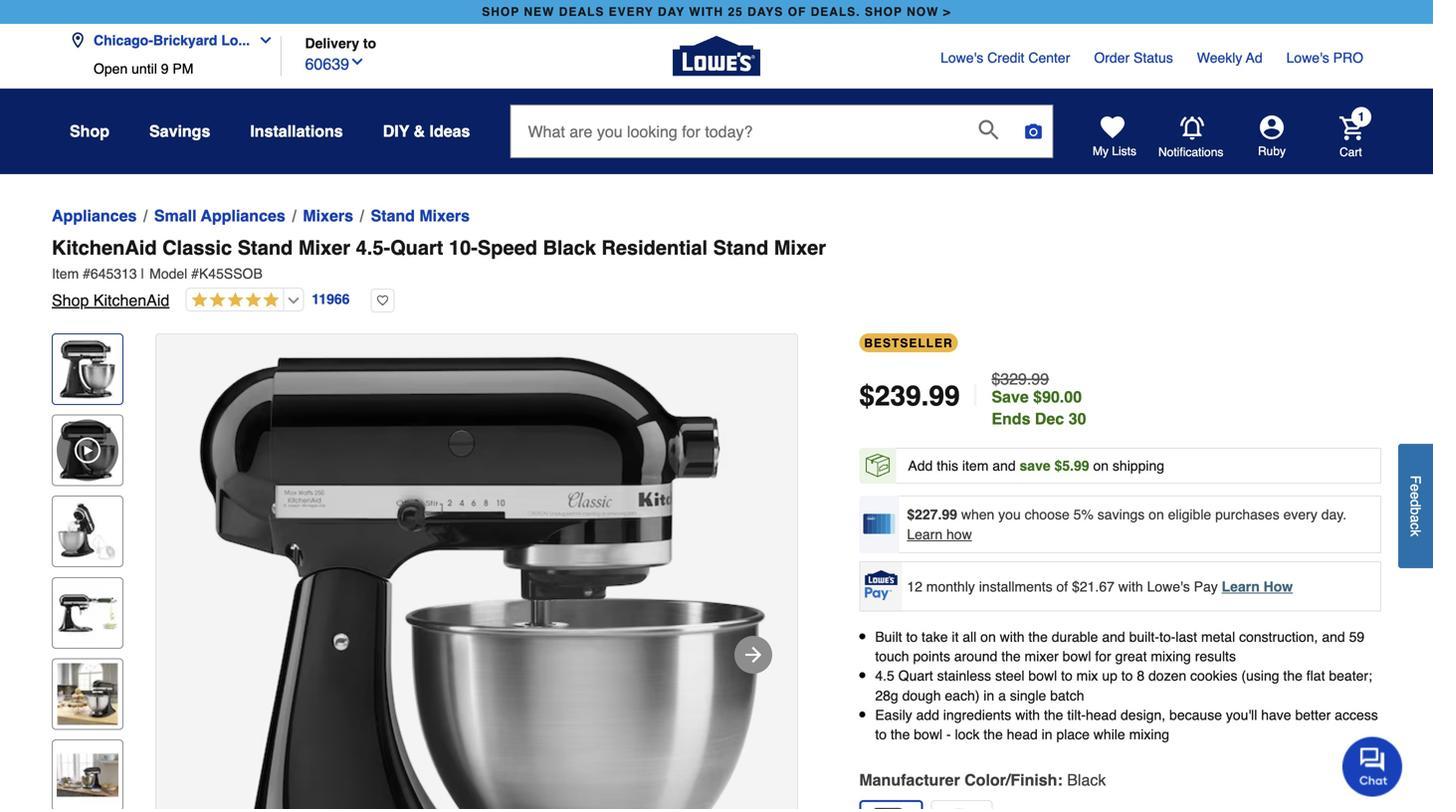 Task type: locate. For each thing, give the bounding box(es) containing it.
28g
[[876, 688, 899, 704]]

1 vertical spatial chevron down image
[[349, 54, 365, 70]]

camera image
[[1024, 121, 1044, 141]]

speed
[[478, 236, 538, 259]]

$5.99
[[1055, 458, 1090, 474]]

0 vertical spatial quart
[[390, 236, 444, 259]]

shop new deals every day with 25 days of deals. shop now > link
[[478, 0, 956, 24]]

0 vertical spatial learn
[[907, 527, 943, 543]]

and left 59
[[1323, 629, 1346, 645]]

$227.99
[[907, 507, 958, 523]]

manufacturer color/finish : black
[[860, 771, 1107, 790]]

shop down open
[[70, 122, 110, 140]]

#
[[83, 266, 91, 282], [191, 266, 199, 282]]

chevron down image left delivery
[[250, 32, 274, 48]]

head up the while
[[1086, 707, 1117, 723]]

mixers up 11966
[[303, 207, 353, 225]]

0 vertical spatial on
[[1094, 458, 1109, 474]]

0 vertical spatial black
[[543, 236, 596, 259]]

learn right 'pay'
[[1222, 579, 1260, 595]]

lowe's left 'pay'
[[1148, 579, 1191, 595]]

| left model
[[141, 266, 145, 282]]

how
[[1264, 579, 1294, 595]]

quart inside built to take it all on with the durable and built-to-last metal construction, and 59 touch points around the mixer bowl for great mixing results 4.5 quart stainless steel bowl to mix up to 8 dozen cookies (using the flat beater; 28g dough each) in a single batch easily add ingredients with the tilt-head design, because you'll have better access to the bowl - lock the head in place while mixing
[[899, 668, 934, 684]]

a up k
[[1408, 515, 1424, 523]]

mixer down mixers link at top
[[299, 236, 351, 259]]

2 horizontal spatial lowe's
[[1287, 50, 1330, 66]]

weekly
[[1198, 50, 1243, 66]]

appliances
[[52, 207, 137, 225], [201, 207, 286, 225]]

around
[[955, 649, 998, 665]]

dec
[[1035, 410, 1065, 428]]

the up mixer
[[1029, 629, 1048, 645]]

1 mixers from the left
[[303, 207, 353, 225]]

shop new deals every day with 25 days of deals. shop now >
[[482, 5, 952, 19]]

0 horizontal spatial shop
[[482, 5, 520, 19]]

with right '$21.67'
[[1119, 579, 1144, 595]]

0 horizontal spatial on
[[981, 629, 996, 645]]

2 horizontal spatial on
[[1149, 507, 1165, 523]]

color/finish
[[965, 771, 1058, 790]]

to right delivery
[[363, 35, 376, 51]]

0 vertical spatial chevron down image
[[250, 32, 274, 48]]

days
[[748, 5, 784, 19]]

0 horizontal spatial #
[[83, 266, 91, 282]]

stand up 4.5- at the top of page
[[371, 207, 415, 225]]

chicago-brickyard lo... button
[[70, 20, 282, 61]]

lowes pay logo image
[[862, 571, 901, 600]]

bowl down mixer
[[1029, 668, 1058, 684]]

lowe's
[[941, 50, 984, 66], [1287, 50, 1330, 66], [1148, 579, 1191, 595]]

mix
[[1077, 668, 1099, 684]]

1 vertical spatial mixing
[[1130, 727, 1170, 743]]

order
[[1095, 50, 1130, 66]]

kitchenaid down 645313
[[93, 291, 170, 310]]

a
[[1408, 515, 1424, 523], [999, 688, 1007, 704]]

black inside kitchenaid classic stand mixer 4.5-quart 10-speed black residential stand mixer item # 645313 | model # k45ssob
[[543, 236, 596, 259]]

in up ingredients
[[984, 688, 995, 704]]

to down easily
[[876, 727, 887, 743]]

all
[[963, 629, 977, 645]]

black right :
[[1068, 771, 1107, 790]]

and right item in the right bottom of the page
[[993, 458, 1016, 474]]

1 horizontal spatial chevron down image
[[349, 54, 365, 70]]

the left flat
[[1284, 668, 1303, 684]]

chevron down image inside '60639' button
[[349, 54, 365, 70]]

2 vertical spatial with
[[1016, 707, 1041, 723]]

# down classic
[[191, 266, 199, 282]]

on inside $227.99 when you choose 5% savings on eligible purchases every day. learn how
[[1149, 507, 1165, 523]]

645313
[[91, 266, 137, 282]]

e up d
[[1408, 484, 1424, 492]]

0 vertical spatial bowl
[[1063, 649, 1092, 665]]

0 vertical spatial |
[[141, 266, 145, 282]]

0 horizontal spatial mixers
[[303, 207, 353, 225]]

mixing down to-
[[1151, 649, 1192, 665]]

1 horizontal spatial a
[[1408, 515, 1424, 523]]

shop left now
[[865, 5, 903, 19]]

now
[[907, 5, 939, 19]]

0 horizontal spatial stand
[[238, 236, 293, 259]]

you'll
[[1227, 707, 1258, 723]]

learn
[[907, 527, 943, 543], [1222, 579, 1260, 595]]

new
[[524, 5, 555, 19]]

1 vertical spatial a
[[999, 688, 1007, 704]]

shop
[[70, 122, 110, 140], [52, 291, 89, 310]]

ad
[[1247, 50, 1263, 66]]

1 vertical spatial kitchenaid
[[93, 291, 170, 310]]

0 vertical spatial kitchenaid
[[52, 236, 157, 259]]

results
[[1196, 649, 1237, 665]]

1 vertical spatial black
[[1068, 771, 1107, 790]]

mixer up item number 6 4 5 3 1 3 and model number k 4 5 s s o b element
[[774, 236, 826, 259]]

learn down $227.99
[[907, 527, 943, 543]]

delivery
[[305, 35, 359, 51]]

with up steel
[[1000, 629, 1025, 645]]

and up "for"
[[1103, 629, 1126, 645]]

chat invite button image
[[1343, 736, 1404, 797]]

0 vertical spatial with
[[1119, 579, 1144, 595]]

save
[[1020, 458, 1051, 474]]

metal
[[1202, 629, 1236, 645]]

installations
[[250, 122, 343, 140]]

10-
[[449, 236, 478, 259]]

0 horizontal spatial learn
[[907, 527, 943, 543]]

shop down "item"
[[52, 291, 89, 310]]

8
[[1137, 668, 1145, 684]]

with down single
[[1016, 707, 1041, 723]]

on right all
[[981, 629, 996, 645]]

dozen
[[1149, 668, 1187, 684]]

1 horizontal spatial mixers
[[420, 207, 470, 225]]

1 e from the top
[[1408, 484, 1424, 492]]

stand up k45ssob
[[238, 236, 293, 259]]

lowe's pro
[[1287, 50, 1364, 66]]

# right "item"
[[83, 266, 91, 282]]

1 horizontal spatial stand
[[371, 207, 415, 225]]

1 horizontal spatial learn
[[1222, 579, 1260, 595]]

bowl down durable
[[1063, 649, 1092, 665]]

built to take it all on with the durable and built-to-last metal construction, and 59 touch points around the mixer bowl for great mixing results 4.5 quart stainless steel bowl to mix up to 8 dozen cookies (using the flat beater; 28g dough each) in a single batch easily add ingredients with the tilt-head design, because you'll have better access to the bowl - lock the head in place while mixing
[[876, 629, 1379, 743]]

with
[[1119, 579, 1144, 595], [1000, 629, 1025, 645], [1016, 707, 1041, 723]]

1 vertical spatial bowl
[[1029, 668, 1058, 684]]

my lists link
[[1093, 116, 1137, 159]]

0 horizontal spatial bowl
[[914, 727, 943, 743]]

1 horizontal spatial shop
[[865, 5, 903, 19]]

stand
[[371, 207, 415, 225], [238, 236, 293, 259], [714, 236, 769, 259]]

stand up item number 6 4 5 3 1 3 and model number k 4 5 s s o b element
[[714, 236, 769, 259]]

0 horizontal spatial chevron down image
[[250, 32, 274, 48]]

chevron down image
[[250, 32, 274, 48], [349, 54, 365, 70]]

item
[[963, 458, 989, 474]]

0 horizontal spatial in
[[984, 688, 995, 704]]

kitchenaid  #k45ssob - thumbnail4 image
[[57, 664, 118, 725]]

place
[[1057, 727, 1090, 743]]

every
[[1284, 507, 1318, 523]]

kitchenaid  #k45ssob image
[[156, 335, 798, 810]]

construction,
[[1240, 629, 1319, 645]]

| right 99
[[972, 379, 980, 413]]

lowe's home improvement lists image
[[1101, 116, 1125, 139]]

2 vertical spatial on
[[981, 629, 996, 645]]

lowe's left credit
[[941, 50, 984, 66]]

0 horizontal spatial a
[[999, 688, 1007, 704]]

1 appliances from the left
[[52, 207, 137, 225]]

appliances up 645313
[[52, 207, 137, 225]]

on left eligible
[[1149, 507, 1165, 523]]

kitchenaid  #k45ssob - thumbnail2 image
[[57, 501, 118, 563]]

1 horizontal spatial on
[[1094, 458, 1109, 474]]

1 vertical spatial learn
[[1222, 579, 1260, 595]]

shipping image
[[866, 454, 890, 478]]

brickyard
[[153, 32, 218, 48]]

f e e d b a c k button
[[1399, 444, 1434, 568]]

1 vertical spatial in
[[1042, 727, 1053, 743]]

classic
[[162, 236, 232, 259]]

add
[[917, 707, 940, 723]]

to up batch at the bottom right
[[1062, 668, 1073, 684]]

1 horizontal spatial quart
[[899, 668, 934, 684]]

ruby button
[[1225, 116, 1320, 159]]

0 vertical spatial in
[[984, 688, 995, 704]]

points
[[914, 649, 951, 665]]

shop left new
[[482, 5, 520, 19]]

chevron down image down delivery to
[[349, 54, 365, 70]]

quart
[[390, 236, 444, 259], [899, 668, 934, 684]]

quart down stand mixers link
[[390, 236, 444, 259]]

60639
[[305, 55, 349, 73]]

appliances up classic
[[201, 207, 286, 225]]

kitchenaid up 645313
[[52, 236, 157, 259]]

1 vertical spatial quart
[[899, 668, 934, 684]]

1 horizontal spatial appliances
[[201, 207, 286, 225]]

1 vertical spatial on
[[1149, 507, 1165, 523]]

bowl down the add
[[914, 727, 943, 743]]

lowe's for lowe's credit center
[[941, 50, 984, 66]]

lowe's pro link
[[1287, 48, 1364, 68]]

0 vertical spatial shop
[[70, 122, 110, 140]]

e up b
[[1408, 492, 1424, 500]]

1 horizontal spatial mixer
[[774, 236, 826, 259]]

0 horizontal spatial |
[[141, 266, 145, 282]]

on right $5.99
[[1094, 458, 1109, 474]]

on inside built to take it all on with the durable and built-to-last metal construction, and 59 touch points around the mixer bowl for great mixing results 4.5 quart stainless steel bowl to mix up to 8 dozen cookies (using the flat beater; 28g dough each) in a single batch easily add ingredients with the tilt-head design, because you'll have better access to the bowl - lock the head in place while mixing
[[981, 629, 996, 645]]

mixing
[[1151, 649, 1192, 665], [1130, 727, 1170, 743]]

1 vertical spatial head
[[1007, 727, 1038, 743]]

it
[[952, 629, 959, 645]]

a down steel
[[999, 688, 1007, 704]]

0 vertical spatial a
[[1408, 515, 1424, 523]]

1 horizontal spatial head
[[1086, 707, 1117, 723]]

have
[[1262, 707, 1292, 723]]

0 horizontal spatial mixer
[[299, 236, 351, 259]]

manufacturer
[[860, 771, 961, 790]]

1 vertical spatial |
[[972, 379, 980, 413]]

small
[[154, 207, 197, 225]]

kitchenaid inside kitchenaid classic stand mixer 4.5-quart 10-speed black residential stand mixer item # 645313 | model # k45ssob
[[52, 236, 157, 259]]

in left place
[[1042, 727, 1053, 743]]

day.
[[1322, 507, 1347, 523]]

head down single
[[1007, 727, 1038, 743]]

25
[[728, 5, 744, 19]]

1 horizontal spatial in
[[1042, 727, 1053, 743]]

notifications
[[1159, 145, 1224, 159]]

delivery to
[[305, 35, 376, 51]]

1 horizontal spatial and
[[1103, 629, 1126, 645]]

lowe's home improvement cart image
[[1340, 116, 1364, 140]]

0 vertical spatial head
[[1086, 707, 1117, 723]]

mixer
[[1025, 649, 1059, 665]]

shipping
[[1113, 458, 1165, 474]]

0 horizontal spatial lowe's
[[941, 50, 984, 66]]

lowe's left pro
[[1287, 50, 1330, 66]]

0 horizontal spatial black
[[543, 236, 596, 259]]

lists
[[1113, 144, 1137, 158]]

1 vertical spatial with
[[1000, 629, 1025, 645]]

None search field
[[510, 105, 1054, 174]]

a inside built to take it all on with the durable and built-to-last metal construction, and 59 touch points around the mixer bowl for great mixing results 4.5 quart stainless steel bowl to mix up to 8 dozen cookies (using the flat beater; 28g dough each) in a single batch easily add ingredients with the tilt-head design, because you'll have better access to the bowl - lock the head in place while mixing
[[999, 688, 1007, 704]]

black right speed
[[543, 236, 596, 259]]

0 horizontal spatial head
[[1007, 727, 1038, 743]]

better
[[1296, 707, 1332, 723]]

installments
[[980, 579, 1053, 595]]

single
[[1010, 688, 1047, 704]]

1 horizontal spatial bowl
[[1029, 668, 1058, 684]]

0 horizontal spatial quart
[[390, 236, 444, 259]]

0 horizontal spatial appliances
[[52, 207, 137, 225]]

1 vertical spatial shop
[[52, 291, 89, 310]]

search image
[[979, 120, 999, 140]]

mixers up 10-
[[420, 207, 470, 225]]

mixing down 'design,'
[[1130, 727, 1170, 743]]

quart up dough
[[899, 668, 934, 684]]

1 horizontal spatial #
[[191, 266, 199, 282]]

until
[[132, 61, 157, 77]]

add this item and save $5.99 on shipping
[[909, 458, 1165, 474]]



Task type: vqa. For each thing, say whether or not it's contained in the screenshot.
Lowe'S Pro link
yes



Task type: describe. For each thing, give the bounding box(es) containing it.
| inside kitchenaid classic stand mixer 4.5-quart 10-speed black residential stand mixer item # 645313 | model # k45ssob
[[141, 266, 145, 282]]

black image
[[866, 807, 917, 810]]

eligible
[[1169, 507, 1212, 523]]

lowe's credit center link
[[941, 48, 1071, 68]]

$329.99
[[992, 370, 1050, 388]]

:
[[1058, 771, 1063, 790]]

2 vertical spatial bowl
[[914, 727, 943, 743]]

pay
[[1194, 579, 1219, 595]]

open
[[94, 61, 128, 77]]

2 horizontal spatial and
[[1323, 629, 1346, 645]]

11966
[[312, 291, 350, 307]]

$21.67
[[1072, 579, 1115, 595]]

kitchenaid  #k45ssob - thumbnail image
[[57, 339, 118, 400]]

0 horizontal spatial and
[[993, 458, 1016, 474]]

ideas
[[430, 122, 470, 140]]

center
[[1029, 50, 1071, 66]]

day
[[658, 5, 685, 19]]

d
[[1408, 500, 1424, 507]]

credit
[[988, 50, 1025, 66]]

built
[[876, 629, 903, 645]]

$
[[860, 380, 875, 412]]

you
[[999, 507, 1021, 523]]

this
[[937, 458, 959, 474]]

to left 8
[[1122, 668, 1134, 684]]

$ 239 . 99
[[860, 380, 960, 412]]

2 horizontal spatial stand
[[714, 236, 769, 259]]

savings
[[1098, 507, 1145, 523]]

savings
[[149, 122, 210, 140]]

1 horizontal spatial black
[[1068, 771, 1107, 790]]

weekly ad link
[[1198, 48, 1263, 68]]

savings button
[[149, 114, 210, 149]]

2 horizontal spatial bowl
[[1063, 649, 1092, 665]]

lock
[[955, 727, 980, 743]]

item number 6 4 5 3 1 3 and model number k 4 5 s s o b element
[[52, 264, 1382, 284]]

1 horizontal spatial |
[[972, 379, 980, 413]]

of
[[1057, 579, 1069, 595]]

how
[[947, 527, 973, 543]]

a inside button
[[1408, 515, 1424, 523]]

the down ingredients
[[984, 727, 1003, 743]]

2 mixers from the left
[[420, 207, 470, 225]]

save $90.00 ends dec 30
[[992, 388, 1087, 428]]

shop for shop
[[70, 122, 110, 140]]

4.5-
[[356, 236, 390, 259]]

beater;
[[1330, 668, 1373, 684]]

chicago-
[[94, 32, 153, 48]]

c
[[1408, 523, 1424, 530]]

pro
[[1334, 50, 1364, 66]]

2 appliances from the left
[[201, 207, 286, 225]]

the left tilt-
[[1045, 707, 1064, 723]]

59
[[1350, 629, 1365, 645]]

durable
[[1052, 629, 1099, 645]]

open until 9 pm
[[94, 61, 194, 77]]

1
[[1359, 110, 1366, 124]]

arrow right image
[[742, 643, 766, 667]]

on for shipping
[[1094, 458, 1109, 474]]

ends
[[992, 410, 1031, 428]]

small appliances
[[154, 207, 286, 225]]

lowe's home improvement logo image
[[673, 12, 761, 100]]

$90.00
[[1034, 388, 1082, 406]]

1 horizontal spatial lowe's
[[1148, 579, 1191, 595]]

0 vertical spatial mixing
[[1151, 649, 1192, 665]]

access
[[1335, 707, 1379, 723]]

kitchenaid  #k45ssob - thumbnail3 image
[[57, 582, 118, 644]]

ruby
[[1259, 144, 1287, 158]]

1 # from the left
[[83, 266, 91, 282]]

1 mixer from the left
[[299, 236, 351, 259]]

quart inside kitchenaid classic stand mixer 4.5-quart 10-speed black residential stand mixer item # 645313 | model # k45ssob
[[390, 236, 444, 259]]

kitchenaid  #k45ssob - thumbnail5 image
[[57, 745, 118, 807]]

easily
[[876, 707, 913, 723]]

deals.
[[811, 5, 861, 19]]

.
[[922, 380, 929, 412]]

ingredients
[[944, 707, 1012, 723]]

2 mixer from the left
[[774, 236, 826, 259]]

flat
[[1307, 668, 1326, 684]]

2 shop from the left
[[865, 5, 903, 19]]

the down easily
[[891, 727, 910, 743]]

cookies
[[1191, 668, 1238, 684]]

status
[[1134, 50, 1174, 66]]

&
[[414, 122, 425, 140]]

f e e d b a c k
[[1408, 476, 1424, 537]]

model
[[150, 266, 187, 282]]

deals
[[559, 5, 605, 19]]

60639 button
[[305, 50, 365, 76]]

lowe's for lowe's pro
[[1287, 50, 1330, 66]]

4.5
[[876, 668, 895, 684]]

$227.99 when you choose 5% savings on eligible purchases every day. learn how
[[907, 507, 1347, 543]]

save
[[992, 388, 1029, 406]]

2 # from the left
[[191, 266, 199, 282]]

weekly ad
[[1198, 50, 1263, 66]]

Search Query text field
[[511, 106, 963, 157]]

2 e from the top
[[1408, 492, 1424, 500]]

each)
[[945, 688, 980, 704]]

bestseller
[[865, 337, 954, 351]]

chevron down image inside 'chicago-brickyard lo...' button
[[250, 32, 274, 48]]

design,
[[1121, 707, 1166, 723]]

diy & ideas
[[383, 122, 470, 140]]

small appliances link
[[154, 204, 286, 228]]

choose
[[1025, 507, 1070, 523]]

for
[[1096, 649, 1112, 665]]

30
[[1069, 410, 1087, 428]]

1 shop from the left
[[482, 5, 520, 19]]

chicago-brickyard lo...
[[94, 32, 250, 48]]

239
[[875, 380, 922, 412]]

shop button
[[70, 114, 110, 149]]

k
[[1408, 530, 1424, 537]]

k45ssob
[[199, 266, 263, 282]]

last
[[1176, 629, 1198, 645]]

location image
[[70, 32, 86, 48]]

white image
[[936, 806, 988, 810]]

to left take
[[907, 629, 918, 645]]

installations button
[[250, 114, 343, 149]]

the up steel
[[1002, 649, 1021, 665]]

stainless
[[938, 668, 992, 684]]

on for eligible
[[1149, 507, 1165, 523]]

4.8 stars image
[[187, 292, 279, 310]]

lowe's home improvement notification center image
[[1181, 116, 1205, 140]]

order status link
[[1095, 48, 1174, 68]]

shop for shop kitchenaid
[[52, 291, 89, 310]]

-
[[947, 727, 952, 743]]

learn inside $227.99 when you choose 5% savings on eligible purchases every day. learn how
[[907, 527, 943, 543]]

heart outline image
[[371, 289, 395, 313]]

to-
[[1160, 629, 1176, 645]]

when
[[962, 507, 995, 523]]

stand mixers
[[371, 207, 470, 225]]

stand mixers link
[[371, 204, 470, 228]]



